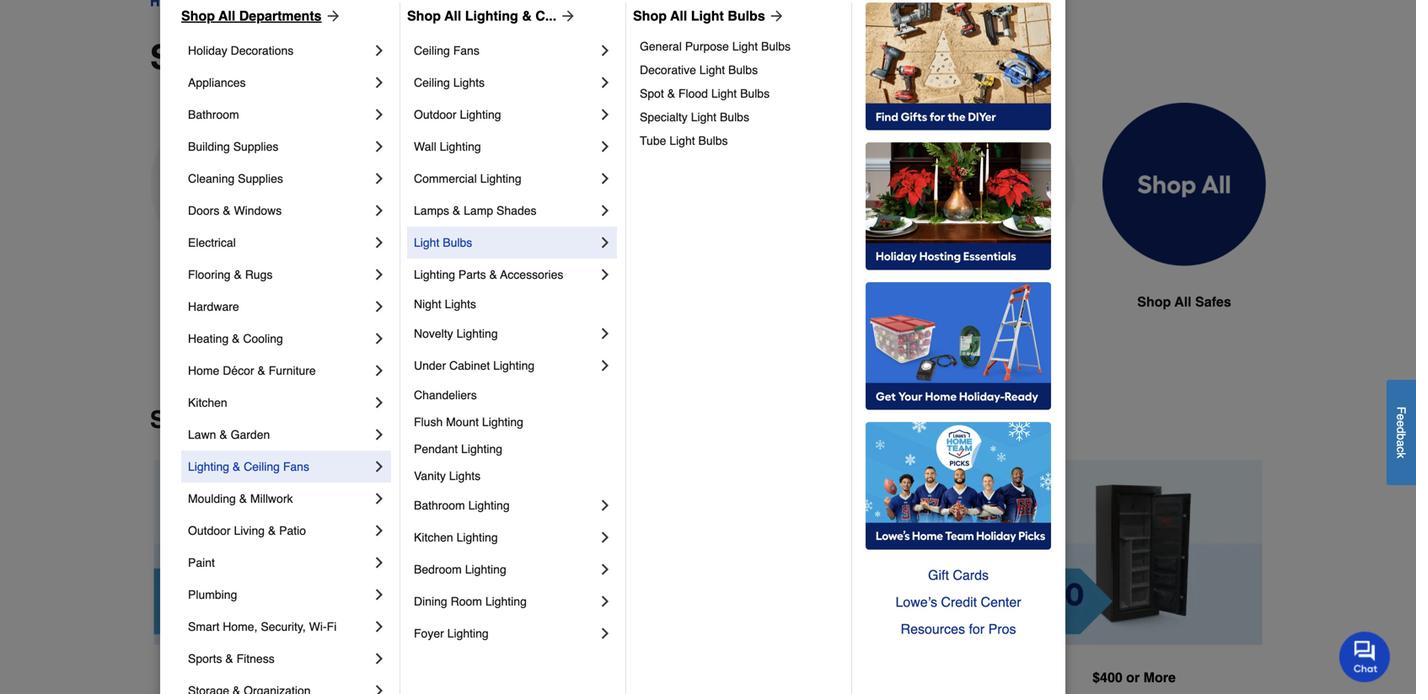 Task type: describe. For each thing, give the bounding box(es) containing it.
dining room lighting link
[[414, 586, 597, 618]]

foyer lighting link
[[414, 618, 597, 650]]

& for doors & windows
[[223, 204, 231, 217]]

chevron right image for outdoor living & patio
[[371, 523, 388, 539]]

light down lamps
[[414, 236, 439, 250]]

chevron right image for holiday decorations
[[371, 42, 388, 59]]

lighting up lamps & lamp shades link
[[480, 172, 521, 185]]

fireproof
[[182, 294, 242, 310]]

bedroom
[[414, 563, 462, 577]]

$200
[[813, 670, 843, 686]]

chevron right image for hardware
[[371, 298, 388, 315]]

lowe's home team holiday picks. image
[[866, 422, 1051, 550]]

furniture
[[269, 364, 316, 378]]

& for moulding & millwork
[[239, 492, 247, 506]]

gun
[[389, 294, 416, 310]]

vanity lights link
[[414, 463, 614, 490]]

$400 or
[[1093, 670, 1140, 686]]

all for safes
[[1175, 294, 1192, 310]]

$99
[[245, 670, 267, 686]]

patio
[[279, 524, 306, 538]]

2 vertical spatial ceiling
[[244, 460, 280, 474]]

or
[[271, 670, 285, 686]]

chevron right image for cleaning supplies
[[371, 170, 388, 187]]

lighting parts & accessories link
[[414, 259, 597, 291]]

electrical
[[188, 236, 236, 250]]

find gifts for the diyer. image
[[866, 3, 1051, 131]]

chevron right image for kitchen
[[371, 394, 388, 411]]

shop safes by price
[[150, 407, 377, 434]]

arrow right image for shop all light bulbs
[[765, 8, 785, 24]]

light bulbs link
[[414, 227, 597, 259]]

home,
[[223, 620, 257, 634]]

spot & flood light bulbs
[[640, 87, 770, 100]]

c...
[[535, 8, 556, 24]]

bulbs inside decorative light bulbs link
[[728, 63, 758, 77]]

& inside shop all lighting & c... link
[[522, 8, 532, 24]]

more
[[1144, 670, 1176, 686]]

flush mount lighting link
[[414, 409, 614, 436]]

fitness
[[237, 652, 275, 666]]

bathroom for bathroom lighting
[[414, 499, 465, 513]]

2 e from the top
[[1395, 421, 1408, 427]]

lights for ceiling lights
[[453, 76, 485, 89]]

home décor & furniture
[[188, 364, 316, 378]]

outdoor living & patio
[[188, 524, 306, 538]]

outdoor lighting link
[[414, 99, 597, 131]]

shop for shop all lighting & c...
[[407, 8, 441, 24]]

smart
[[188, 620, 219, 634]]

light up decorative light bulbs link
[[732, 40, 758, 53]]

lighting inside 'link'
[[440, 140, 481, 153]]

light down specialty light bulbs at top
[[670, 134, 695, 148]]

chevron right image for commercial lighting
[[597, 170, 614, 187]]

file safes
[[962, 294, 1025, 310]]

lighting up moulding
[[188, 460, 229, 474]]

all for departments
[[218, 8, 235, 24]]

& for lamps & lamp shades
[[453, 204, 460, 217]]

light up purpose at the top of page
[[691, 8, 724, 24]]

by
[[285, 407, 313, 434]]

flooring & rugs
[[188, 268, 273, 282]]

$400 or more. image
[[1006, 461, 1263, 646]]

lighting down chandeliers link
[[482, 416, 523, 429]]

ceiling for ceiling fans
[[414, 44, 450, 57]]

cabinet
[[449, 359, 490, 373]]

light bulbs
[[414, 236, 472, 250]]

a black sentrysafe fireproof safe. image
[[150, 103, 314, 266]]

lowe's
[[896, 595, 937, 610]]

safes for shop safes by price
[[216, 407, 279, 434]]

vanity lights
[[414, 470, 481, 483]]

ceiling for ceiling lights
[[414, 76, 450, 89]]

a black honeywell chest safe with the top open. image
[[722, 103, 885, 266]]

smart home, security, wi-fi
[[188, 620, 337, 634]]

shop all lighting & c...
[[407, 8, 556, 24]]

home safes
[[574, 294, 651, 310]]

a black sentrysafe file safe with a key in the lock and the lid ajar. image
[[912, 103, 1076, 266]]

spot & flood light bulbs link
[[640, 82, 840, 105]]

building supplies
[[188, 140, 279, 153]]

room
[[451, 595, 482, 609]]

cooling
[[243, 332, 283, 346]]

specialty light bulbs link
[[640, 105, 840, 129]]

holiday decorations
[[188, 44, 294, 57]]

under cabinet lighting link
[[414, 350, 597, 382]]

file
[[962, 294, 986, 310]]

f e e d b a c k button
[[1387, 380, 1416, 485]]

accessories
[[500, 268, 563, 282]]

chevron right image for ceiling lights
[[597, 74, 614, 91]]

outdoor living & patio link
[[188, 515, 371, 547]]

shop all departments link
[[181, 6, 342, 26]]

kitchen lighting link
[[414, 522, 597, 554]]

a tall black sports afield gun safe. image
[[341, 103, 504, 266]]

chevron right image for ceiling fans
[[597, 42, 614, 59]]

safes for fireproof safes
[[245, 294, 281, 310]]

b
[[1395, 434, 1408, 440]]

safes for gun safes
[[420, 294, 456, 310]]

less
[[288, 670, 319, 686]]

price
[[319, 407, 377, 434]]

& for lawn & garden
[[219, 428, 227, 442]]

specialty
[[640, 110, 688, 124]]

chevron right image for plumbing
[[371, 587, 388, 604]]

lowe's credit center
[[896, 595, 1021, 610]]

resources for pros link
[[866, 616, 1051, 643]]

fireproof safes link
[[150, 103, 314, 353]]

paint link
[[188, 547, 371, 579]]

$99 or less. image
[[153, 461, 411, 646]]

tube light bulbs link
[[640, 129, 840, 153]]

commercial lighting
[[414, 172, 521, 185]]

lights for night lights
[[445, 298, 476, 311]]

fans inside "link"
[[453, 44, 479, 57]]

chevron right image for wall lighting
[[597, 138, 614, 155]]

$400
[[858, 670, 888, 686]]

arrow right image for shop all departments
[[322, 8, 342, 24]]

all for lighting
[[444, 8, 461, 24]]

chevron right image for outdoor lighting
[[597, 106, 614, 123]]

chevron right image for flooring & rugs
[[371, 266, 388, 283]]

novelty lighting link
[[414, 318, 597, 350]]

décor
[[223, 364, 254, 378]]

gun safes
[[389, 294, 456, 310]]

chevron right image for lawn & garden
[[371, 427, 388, 443]]

& inside home décor & furniture 'link'
[[257, 364, 265, 378]]

heating & cooling link
[[188, 323, 371, 355]]

heating
[[188, 332, 229, 346]]

lighting up gun safes
[[414, 268, 455, 282]]

chat invite button image
[[1339, 631, 1391, 683]]

lighting down bedroom lighting link at left bottom
[[485, 595, 527, 609]]

wall lighting
[[414, 140, 481, 153]]

bathroom for bathroom
[[188, 108, 239, 121]]

lamps & lamp shades link
[[414, 195, 597, 227]]

holiday decorations link
[[188, 35, 371, 67]]

center
[[981, 595, 1021, 610]]

lighting down flush mount lighting
[[461, 443, 502, 456]]

ceiling lights link
[[414, 67, 597, 99]]

lighting down room
[[447, 627, 489, 641]]

$200 to $400. image
[[722, 461, 979, 646]]

chevron right image for paint
[[371, 555, 388, 572]]

shop all safes
[[1137, 294, 1231, 310]]

decorations
[[231, 44, 294, 57]]



Task type: locate. For each thing, give the bounding box(es) containing it.
bedroom lighting
[[414, 563, 506, 577]]

pros
[[988, 622, 1016, 637]]

sports
[[188, 652, 222, 666]]

1 vertical spatial ceiling
[[414, 76, 450, 89]]

foyer lighting
[[414, 627, 489, 641]]

1 horizontal spatial outdoor
[[414, 108, 457, 121]]

moulding
[[188, 492, 236, 506]]

cleaning
[[188, 172, 235, 185]]

fi
[[327, 620, 337, 634]]

0 vertical spatial ceiling
[[414, 44, 450, 57]]

home
[[574, 294, 612, 310], [188, 364, 219, 378]]

building
[[188, 140, 230, 153]]

gift cards
[[928, 568, 989, 583]]

kitchen for kitchen lighting
[[414, 531, 453, 545]]

light down decorative light bulbs link
[[711, 87, 737, 100]]

0 horizontal spatial fans
[[283, 460, 309, 474]]

& right spot on the top of page
[[667, 87, 675, 100]]

1 vertical spatial bathroom
[[414, 499, 465, 513]]

lighting & ceiling fans
[[188, 460, 309, 474]]

flood
[[678, 87, 708, 100]]

bulbs
[[728, 8, 765, 24], [761, 40, 791, 53], [728, 63, 758, 77], [740, 87, 770, 100], [720, 110, 749, 124], [698, 134, 728, 148], [443, 236, 472, 250]]

lights down pendant lighting
[[449, 470, 481, 483]]

fans up moulding & millwork link
[[283, 460, 309, 474]]

& inside lighting & ceiling fans link
[[233, 460, 240, 474]]

bulbs up parts
[[443, 236, 472, 250]]

& inside moulding & millwork link
[[239, 492, 247, 506]]

kitchen lighting
[[414, 531, 498, 545]]

supplies for building supplies
[[233, 140, 279, 153]]

& left millwork
[[239, 492, 247, 506]]

& left rugs
[[234, 268, 242, 282]]

1 horizontal spatial fans
[[453, 44, 479, 57]]

0 vertical spatial shop
[[1137, 294, 1171, 310]]

bulbs down decorative light bulbs link
[[740, 87, 770, 100]]

lighting up chandeliers link
[[493, 359, 535, 373]]

general purpose light bulbs link
[[640, 35, 840, 58]]

kitchen link
[[188, 387, 371, 419]]

garden
[[231, 428, 270, 442]]

0 vertical spatial lights
[[453, 76, 485, 89]]

ceiling fans
[[414, 44, 479, 57]]

all inside 'link'
[[218, 8, 235, 24]]

0 vertical spatial supplies
[[233, 140, 279, 153]]

& left lamp
[[453, 204, 460, 217]]

3 arrow right image from the left
[[765, 8, 785, 24]]

flooring
[[188, 268, 231, 282]]

lamps
[[414, 204, 449, 217]]

ceiling up ceiling lights
[[414, 44, 450, 57]]

ceiling down the ceiling fans at the left of the page
[[414, 76, 450, 89]]

chevron right image for lighting parts & accessories
[[597, 266, 614, 283]]

kitchen inside "link"
[[414, 531, 453, 545]]

1 horizontal spatial shop
[[1137, 294, 1171, 310]]

& inside doors & windows link
[[223, 204, 231, 217]]

& for lighting & ceiling fans
[[233, 460, 240, 474]]

3 shop from the left
[[633, 8, 667, 24]]

arrow right image
[[322, 8, 342, 24], [556, 8, 577, 24], [765, 8, 785, 24]]

credit
[[941, 595, 977, 610]]

bulbs inside the light bulbs link
[[443, 236, 472, 250]]

lights up novelty lighting
[[445, 298, 476, 311]]

parts
[[458, 268, 486, 282]]

2 horizontal spatial arrow right image
[[765, 8, 785, 24]]

chevron right image for bathroom
[[371, 106, 388, 123]]

bulbs inside shop all light bulbs link
[[728, 8, 765, 24]]

1 vertical spatial lights
[[445, 298, 476, 311]]

lighting up dining room lighting
[[465, 563, 506, 577]]

$99 or less
[[245, 670, 319, 686]]

2 horizontal spatial shop
[[633, 8, 667, 24]]

under
[[414, 359, 446, 373]]

lighting & ceiling fans link
[[188, 451, 371, 483]]

bathroom lighting
[[414, 499, 510, 513]]

arrow right image inside shop all lighting & c... link
[[556, 8, 577, 24]]

1 horizontal spatial arrow right image
[[556, 8, 577, 24]]

plumbing link
[[188, 579, 371, 611]]

0 vertical spatial kitchen
[[188, 396, 227, 410]]

& left c...
[[522, 8, 532, 24]]

bulbs down specialty light bulbs at top
[[698, 134, 728, 148]]

doors & windows
[[188, 204, 282, 217]]

bathroom lighting link
[[414, 490, 597, 522]]

&
[[522, 8, 532, 24], [667, 87, 675, 100], [223, 204, 231, 217], [453, 204, 460, 217], [234, 268, 242, 282], [489, 268, 497, 282], [232, 332, 240, 346], [257, 364, 265, 378], [219, 428, 227, 442], [233, 460, 240, 474], [239, 492, 247, 506], [268, 524, 276, 538], [225, 652, 233, 666]]

gift
[[928, 568, 949, 583]]

home for home safes
[[574, 294, 612, 310]]

1 horizontal spatial bathroom
[[414, 499, 465, 513]]

kitchen
[[188, 396, 227, 410], [414, 531, 453, 545]]

& right parts
[[489, 268, 497, 282]]

0 horizontal spatial bathroom
[[188, 108, 239, 121]]

moulding & millwork link
[[188, 483, 371, 515]]

cards
[[953, 568, 989, 583]]

e up the 'b'
[[1395, 421, 1408, 427]]

1 shop from the left
[[181, 8, 215, 24]]

flooring & rugs link
[[188, 259, 371, 291]]

arrow right image up holiday decorations link
[[322, 8, 342, 24]]

outdoor up wall
[[414, 108, 457, 121]]

supplies up windows
[[238, 172, 283, 185]]

0 vertical spatial outdoor
[[414, 108, 457, 121]]

2 shop from the left
[[407, 8, 441, 24]]

bulbs up general purpose light bulbs link
[[728, 8, 765, 24]]

$100 to $200. image
[[437, 461, 695, 646]]

lamp
[[464, 204, 493, 217]]

lawn
[[188, 428, 216, 442]]

rugs
[[245, 268, 273, 282]]

all for light
[[670, 8, 687, 24]]

arrow right image up ceiling fans "link"
[[556, 8, 577, 24]]

0 vertical spatial fans
[[453, 44, 479, 57]]

ceiling up millwork
[[244, 460, 280, 474]]

home inside 'link'
[[188, 364, 219, 378]]

0 horizontal spatial kitchen
[[188, 396, 227, 410]]

shop for shop all departments
[[181, 8, 215, 24]]

arrow right image inside shop all light bulbs link
[[765, 8, 785, 24]]

shop for shop safes by price
[[150, 407, 209, 434]]

0 horizontal spatial shop
[[181, 8, 215, 24]]

bulbs inside general purpose light bulbs link
[[761, 40, 791, 53]]

tube light bulbs
[[640, 134, 728, 148]]

flush mount lighting
[[414, 416, 523, 429]]

bulbs inside tube light bulbs link
[[698, 134, 728, 148]]

night lights
[[414, 298, 476, 311]]

chevron right image for light bulbs
[[597, 234, 614, 251]]

ceiling lights
[[414, 76, 485, 89]]

ceiling inside "link"
[[414, 44, 450, 57]]

$200 – $400
[[813, 670, 888, 686]]

bathroom
[[188, 108, 239, 121], [414, 499, 465, 513]]

chevron right image for heating & cooling
[[371, 330, 388, 347]]

& inside lighting parts & accessories link
[[489, 268, 497, 282]]

bulbs inside spot & flood light bulbs link
[[740, 87, 770, 100]]

supplies up cleaning supplies
[[233, 140, 279, 153]]

chevron right image for smart home, security, wi-fi
[[371, 619, 388, 636]]

holiday hosting essentials. image
[[866, 142, 1051, 271]]

chevron right image for moulding & millwork
[[371, 491, 388, 507]]

e up d
[[1395, 414, 1408, 421]]

f
[[1395, 407, 1408, 414]]

hardware link
[[188, 291, 371, 323]]

0 vertical spatial bathroom
[[188, 108, 239, 121]]

supplies inside 'link'
[[233, 140, 279, 153]]

bulbs down general purpose light bulbs link
[[728, 63, 758, 77]]

chevron right image for sports & fitness
[[371, 651, 388, 668]]

1 horizontal spatial home
[[574, 294, 612, 310]]

shop all light bulbs link
[[633, 6, 785, 26]]

1 vertical spatial outdoor
[[188, 524, 231, 538]]

d
[[1395, 427, 1408, 434]]

kitchen for kitchen
[[188, 396, 227, 410]]

shop up general
[[633, 8, 667, 24]]

resources
[[901, 622, 965, 637]]

outdoor for outdoor lighting
[[414, 108, 457, 121]]

file safes link
[[912, 103, 1076, 353]]

fans
[[453, 44, 479, 57], [283, 460, 309, 474]]

sports & fitness
[[188, 652, 275, 666]]

0 horizontal spatial outdoor
[[188, 524, 231, 538]]

lighting down outdoor lighting
[[440, 140, 481, 153]]

2 arrow right image from the left
[[556, 8, 577, 24]]

appliances
[[188, 76, 246, 89]]

& left patio
[[268, 524, 276, 538]]

1 vertical spatial supplies
[[238, 172, 283, 185]]

& for spot & flood light bulbs
[[667, 87, 675, 100]]

chevron right image
[[371, 42, 388, 59], [597, 42, 614, 59], [371, 106, 388, 123], [597, 106, 614, 123], [371, 138, 388, 155], [597, 138, 614, 155], [597, 170, 614, 187], [597, 202, 614, 219], [597, 234, 614, 251], [597, 325, 614, 342], [597, 357, 614, 374], [371, 394, 388, 411], [371, 427, 388, 443], [371, 523, 388, 539], [371, 555, 388, 572], [371, 619, 388, 636]]

0 vertical spatial home
[[574, 294, 612, 310]]

1 vertical spatial fans
[[283, 460, 309, 474]]

lighting up ceiling fans "link"
[[465, 8, 518, 24]]

lighting up the "kitchen lighting" "link"
[[468, 499, 510, 513]]

chevron right image
[[371, 74, 388, 91], [597, 74, 614, 91], [371, 170, 388, 187], [371, 202, 388, 219], [371, 234, 388, 251], [371, 266, 388, 283], [597, 266, 614, 283], [371, 298, 388, 315], [371, 330, 388, 347], [371, 362, 388, 379], [371, 459, 388, 475], [371, 491, 388, 507], [597, 497, 614, 514], [597, 529, 614, 546], [597, 561, 614, 578], [371, 587, 388, 604], [597, 593, 614, 610], [597, 625, 614, 642], [371, 651, 388, 668], [371, 683, 388, 695]]

shop for shop all light bulbs
[[633, 8, 667, 24]]

resources for pros
[[901, 622, 1016, 637]]

dining room lighting
[[414, 595, 527, 609]]

chevron right image for building supplies
[[371, 138, 388, 155]]

kitchen up lawn
[[188, 396, 227, 410]]

chevron right image for foyer lighting
[[597, 625, 614, 642]]

arrow right image for shop all lighting & c...
[[556, 8, 577, 24]]

shop all safes link
[[1103, 103, 1266, 353]]

home for home décor & furniture
[[188, 364, 219, 378]]

chevron right image for under cabinet lighting
[[597, 357, 614, 374]]

purpose
[[685, 40, 729, 53]]

0 horizontal spatial home
[[188, 364, 219, 378]]

& for sports & fitness
[[225, 652, 233, 666]]

chevron right image for doors & windows
[[371, 202, 388, 219]]

1 vertical spatial shop
[[150, 407, 209, 434]]

0 horizontal spatial arrow right image
[[322, 8, 342, 24]]

safes for file safes
[[989, 294, 1025, 310]]

chevron right image for appliances
[[371, 74, 388, 91]]

1 arrow right image from the left
[[322, 8, 342, 24]]

chevron right image for bathroom lighting
[[597, 497, 614, 514]]

lights inside vanity lights link
[[449, 470, 481, 483]]

arrow right image up general purpose light bulbs link
[[765, 8, 785, 24]]

shop
[[1137, 294, 1171, 310], [150, 407, 209, 434]]

1 horizontal spatial kitchen
[[414, 531, 453, 545]]

bulbs up tube light bulbs link
[[720, 110, 749, 124]]

& right lawn
[[219, 428, 227, 442]]

& for flooring & rugs
[[234, 268, 242, 282]]

lights inside "night lights" link
[[445, 298, 476, 311]]

wi-
[[309, 620, 327, 634]]

chevron right image for lighting & ceiling fans
[[371, 459, 388, 475]]

lights inside the ceiling lights link
[[453, 76, 485, 89]]

lights for vanity lights
[[449, 470, 481, 483]]

smart home, security, wi-fi link
[[188, 611, 371, 643]]

windows
[[234, 204, 282, 217]]

safes
[[150, 38, 240, 77], [245, 294, 281, 310], [420, 294, 456, 310], [615, 294, 651, 310], [989, 294, 1025, 310], [1195, 294, 1231, 310], [216, 407, 279, 434]]

& inside lawn & garden link
[[219, 428, 227, 442]]

$400 or more
[[1093, 670, 1176, 686]]

lighting up "wall lighting" 'link' at left top
[[460, 108, 501, 121]]

& up moulding & millwork
[[233, 460, 240, 474]]

bulbs up decorative light bulbs link
[[761, 40, 791, 53]]

shop all. image
[[1103, 103, 1266, 267]]

light down spot & flood light bulbs
[[691, 110, 717, 124]]

chevron right image for home décor & furniture
[[371, 362, 388, 379]]

decorative
[[640, 63, 696, 77]]

lighting up under cabinet lighting
[[457, 327, 498, 341]]

1 e from the top
[[1395, 414, 1408, 421]]

1 vertical spatial kitchen
[[414, 531, 453, 545]]

building supplies link
[[188, 131, 371, 163]]

& left cooling
[[232, 332, 240, 346]]

novelty
[[414, 327, 453, 341]]

lights up outdoor lighting
[[453, 76, 485, 89]]

lighting down bathroom lighting
[[457, 531, 498, 545]]

chevron right image for bedroom lighting
[[597, 561, 614, 578]]

& inside heating & cooling link
[[232, 332, 240, 346]]

safes for home safes
[[615, 294, 651, 310]]

supplies for cleaning supplies
[[238, 172, 283, 185]]

& inside sports & fitness link
[[225, 652, 233, 666]]

& for heating & cooling
[[232, 332, 240, 346]]

& inside flooring & rugs link
[[234, 268, 242, 282]]

fans up ceiling lights
[[453, 44, 479, 57]]

chevron right image for electrical
[[371, 234, 388, 251]]

outdoor for outdoor living & patio
[[188, 524, 231, 538]]

bathroom down vanity lights
[[414, 499, 465, 513]]

outdoor down moulding
[[188, 524, 231, 538]]

foyer
[[414, 627, 444, 641]]

a
[[1395, 440, 1408, 447]]

a black sentrysafe home safe with the door ajar. image
[[531, 103, 695, 266]]

& right sports
[[225, 652, 233, 666]]

chevron right image for dining room lighting
[[597, 593, 614, 610]]

bulbs inside specialty light bulbs link
[[720, 110, 749, 124]]

light down general purpose light bulbs
[[699, 63, 725, 77]]

lowe's credit center link
[[866, 589, 1051, 616]]

& inside outdoor living & patio link
[[268, 524, 276, 538]]

chevron right image for novelty lighting
[[597, 325, 614, 342]]

appliances link
[[188, 67, 371, 99]]

kitchen up bedroom in the left bottom of the page
[[414, 531, 453, 545]]

shop for shop all safes
[[1137, 294, 1171, 310]]

bathroom down appliances
[[188, 108, 239, 121]]

get your home holiday-ready. image
[[866, 282, 1051, 411]]

1 vertical spatial home
[[188, 364, 219, 378]]

spot
[[640, 87, 664, 100]]

1 horizontal spatial shop
[[407, 8, 441, 24]]

shop up holiday
[[181, 8, 215, 24]]

chevron right image for kitchen lighting
[[597, 529, 614, 546]]

0 horizontal spatial shop
[[150, 407, 209, 434]]

f e e d b a c k
[[1395, 407, 1408, 459]]

& right doors
[[223, 204, 231, 217]]

2 vertical spatial lights
[[449, 470, 481, 483]]

arrow right image inside shop all departments 'link'
[[322, 8, 342, 24]]

chandeliers link
[[414, 382, 614, 409]]

& right décor
[[257, 364, 265, 378]]

–
[[846, 670, 854, 686]]

shop up the ceiling fans at the left of the page
[[407, 8, 441, 24]]

lamps & lamp shades
[[414, 204, 537, 217]]

& inside spot & flood light bulbs link
[[667, 87, 675, 100]]

chevron right image for lamps & lamp shades
[[597, 202, 614, 219]]

tube
[[640, 134, 666, 148]]

& inside lamps & lamp shades link
[[453, 204, 460, 217]]

fireproof safes
[[182, 294, 281, 310]]

shop inside 'link'
[[181, 8, 215, 24]]



Task type: vqa. For each thing, say whether or not it's contained in the screenshot.
Fireproof
yes



